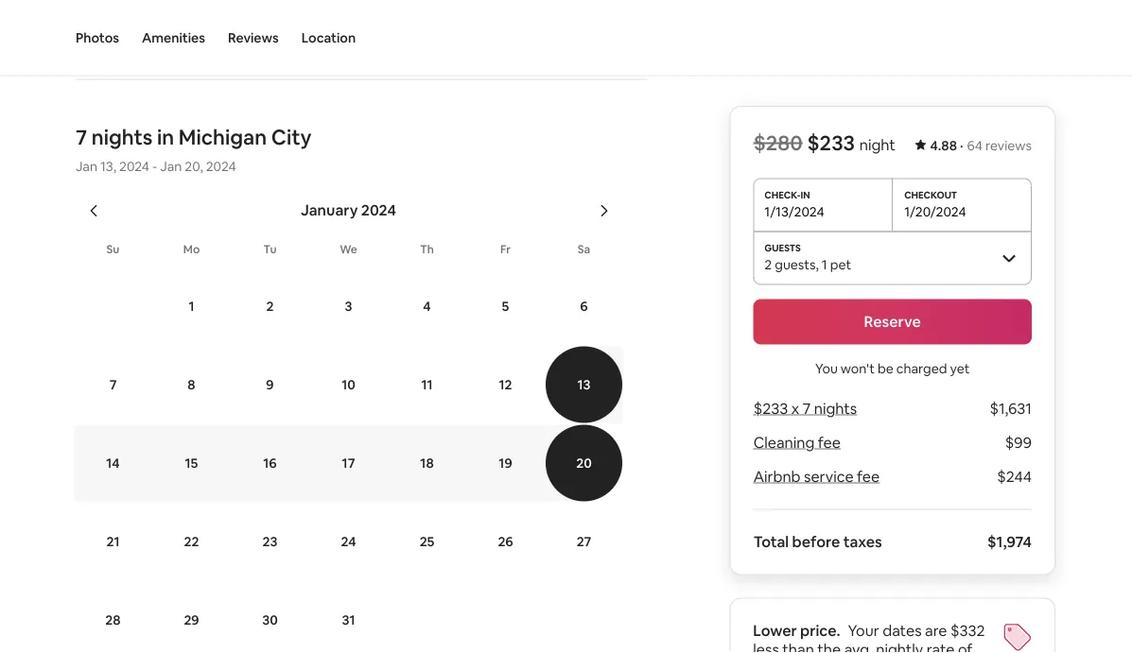 Task type: locate. For each thing, give the bounding box(es) containing it.
0 vertical spatial 7
[[76, 124, 87, 151]]

fee up service
[[818, 433, 841, 453]]

jan
[[76, 158, 97, 175], [160, 158, 182, 175]]

service
[[804, 468, 854, 487]]

29
[[184, 612, 199, 629]]

2 down tu
[[266, 298, 274, 315]]

0 horizontal spatial jan
[[76, 158, 97, 175]]

0 vertical spatial $233
[[807, 130, 855, 157]]

2024 left -
[[119, 158, 150, 175]]

1 vertical spatial 7
[[109, 377, 117, 394]]

0 horizontal spatial nights
[[92, 124, 153, 151]]

0 horizontal spatial 1
[[189, 298, 194, 315]]

$332
[[951, 622, 986, 641]]

fee right service
[[857, 468, 880, 487]]

nights
[[92, 124, 153, 151], [814, 399, 857, 419]]

you
[[816, 360, 838, 377]]

total before taxes
[[754, 533, 882, 552]]

7 right the x
[[803, 399, 811, 419]]

2 left guests
[[765, 256, 772, 273]]

1 down the mo
[[189, 298, 194, 315]]

0 horizontal spatial $233
[[754, 399, 788, 419]]

1 jan from the left
[[76, 158, 97, 175]]

$280
[[754, 130, 803, 157]]

18 button
[[388, 425, 467, 502]]

1 vertical spatial nights
[[814, 399, 857, 419]]

1 horizontal spatial 2024
[[206, 158, 236, 175]]

7 left in
[[76, 124, 87, 151]]

0 vertical spatial fee
[[818, 433, 841, 453]]

7
[[76, 124, 87, 151], [109, 377, 117, 394], [803, 399, 811, 419]]

16
[[263, 455, 277, 472]]

$233 left night
[[807, 130, 855, 157]]

8
[[188, 377, 196, 394]]

15
[[185, 455, 198, 472]]

$233 left the x
[[754, 399, 788, 419]]

th
[[420, 242, 434, 257]]

jan right -
[[160, 158, 182, 175]]

5
[[502, 298, 510, 315]]

1 vertical spatial fee
[[857, 468, 880, 487]]

2 for 2 guests , 1 pet
[[765, 256, 772, 273]]

-
[[152, 158, 157, 175]]

night
[[860, 135, 896, 155]]

$280 $233 night
[[754, 130, 896, 157]]

19 button
[[467, 425, 545, 502]]

$99
[[1006, 433, 1033, 453]]

24 button
[[309, 504, 388, 581]]

1 horizontal spatial $233
[[807, 130, 855, 157]]

amenities
[[142, 29, 205, 46]]

7 inside 7 nights in michigan city jan 13, 2024 - jan 20, 2024
[[76, 124, 87, 151]]

26 button
[[467, 504, 545, 581]]

1 horizontal spatial 2
[[765, 256, 772, 273]]

nights right the x
[[814, 399, 857, 419]]

0 horizontal spatial 2
[[266, 298, 274, 315]]

14
[[106, 455, 120, 472]]

1 vertical spatial $233
[[754, 399, 788, 419]]

reviews button
[[228, 0, 279, 76]]

dates
[[883, 622, 922, 641]]

calendar application
[[53, 180, 1133, 654]]

21
[[106, 534, 120, 551]]

7 button
[[74, 347, 152, 424]]

27 button
[[545, 504, 624, 581]]

4
[[423, 298, 431, 315]]

17 button
[[309, 425, 388, 502]]

before
[[792, 533, 840, 552]]

amenities button
[[142, 0, 205, 76]]

0 horizontal spatial 7
[[76, 124, 87, 151]]

won't
[[841, 360, 875, 377]]

lower
[[754, 622, 798, 641]]

1 horizontal spatial 1
[[822, 256, 828, 273]]

7 for 7
[[109, 377, 117, 394]]

7 inside button
[[109, 377, 117, 394]]

21 button
[[74, 504, 152, 581]]

1 horizontal spatial 7
[[109, 377, 117, 394]]

4.88 · 64 reviews
[[931, 137, 1033, 154]]

michigan
[[179, 124, 267, 151]]

0 horizontal spatial fee
[[818, 433, 841, 453]]

2024 right january
[[361, 201, 396, 220]]

2
[[765, 256, 772, 273], [266, 298, 274, 315]]

0 vertical spatial 1
[[822, 256, 828, 273]]

0 vertical spatial nights
[[92, 124, 153, 151]]

7 for 7 nights in michigan city jan 13, 2024 - jan 20, 2024
[[76, 124, 87, 151]]

17
[[342, 455, 355, 472]]

2 button
[[231, 268, 309, 345]]

your dates are $332 less than the avg. nightly rate o
[[754, 622, 986, 654]]

location button
[[302, 0, 356, 76]]

30 button
[[231, 583, 309, 654]]

lower price.
[[754, 622, 841, 641]]

2 vertical spatial 7
[[803, 399, 811, 419]]

20,
[[185, 158, 203, 175]]

5 button
[[467, 268, 545, 345]]

mo
[[183, 242, 200, 257]]

1 vertical spatial 2
[[266, 298, 274, 315]]

26
[[498, 534, 514, 551]]

13
[[578, 377, 591, 394]]

1 horizontal spatial nights
[[814, 399, 857, 419]]

1/13/2024
[[765, 203, 825, 220]]

photos
[[76, 29, 119, 46]]

jan left 13,
[[76, 158, 97, 175]]

16 button
[[231, 425, 309, 502]]

1 horizontal spatial jan
[[160, 158, 182, 175]]

1 vertical spatial 1
[[189, 298, 194, 315]]

city
[[271, 124, 312, 151]]

0 horizontal spatial 2024
[[119, 158, 150, 175]]

2 horizontal spatial 2024
[[361, 201, 396, 220]]

cleaning fee button
[[754, 433, 841, 453]]

airbnb
[[754, 468, 801, 487]]

7 up 14
[[109, 377, 117, 394]]

12
[[499, 377, 512, 394]]

1
[[822, 256, 828, 273], [189, 298, 194, 315]]

2 inside 'button'
[[266, 298, 274, 315]]

7 nights in michigan city jan 13, 2024 - jan 20, 2024
[[76, 124, 312, 175]]

2 horizontal spatial 7
[[803, 399, 811, 419]]

1 right ,
[[822, 256, 828, 273]]

tu
[[264, 242, 277, 257]]

13,
[[100, 158, 116, 175]]

nights up 13,
[[92, 124, 153, 151]]

yet
[[951, 360, 970, 377]]

rate
[[927, 641, 955, 654]]

20
[[577, 455, 592, 472]]

2024 right 20,
[[206, 158, 236, 175]]

0 vertical spatial 2
[[765, 256, 772, 273]]

are
[[926, 622, 948, 641]]



Task type: describe. For each thing, give the bounding box(es) containing it.
28 button
[[74, 583, 152, 654]]

2024 inside calendar application
[[361, 201, 396, 220]]

25 button
[[388, 504, 467, 581]]

11
[[422, 377, 433, 394]]

3 button
[[309, 268, 388, 345]]

january
[[301, 201, 358, 220]]

$233 x 7 nights
[[754, 399, 857, 419]]

fr
[[501, 242, 511, 257]]

nights inside 7 nights in michigan city jan 13, 2024 - jan 20, 2024
[[92, 124, 153, 151]]

,
[[816, 256, 819, 273]]

su
[[107, 242, 120, 257]]

31 button
[[309, 583, 388, 654]]

x
[[792, 399, 799, 419]]

·
[[961, 137, 964, 154]]

than
[[783, 641, 815, 654]]

18
[[421, 455, 434, 472]]

27
[[577, 534, 592, 551]]

64
[[968, 137, 983, 154]]

8 button
[[152, 347, 231, 424]]

total
[[754, 533, 789, 552]]

3
[[345, 298, 352, 315]]

cleaning
[[754, 433, 815, 453]]

12 button
[[467, 347, 545, 424]]

10
[[342, 377, 356, 394]]

reserve
[[865, 312, 922, 332]]

$1,631
[[990, 399, 1033, 419]]

30
[[262, 612, 278, 629]]

10 button
[[309, 347, 388, 424]]

photos button
[[76, 0, 119, 76]]

nightly
[[877, 641, 924, 654]]

2 guests , 1 pet
[[765, 256, 852, 273]]

2 for 2
[[266, 298, 274, 315]]

we
[[340, 242, 358, 257]]

6 button
[[545, 268, 624, 345]]

4.88
[[931, 137, 958, 154]]

28
[[105, 612, 121, 629]]

20 button
[[545, 425, 624, 502]]

charged
[[897, 360, 948, 377]]

9
[[266, 377, 274, 394]]

23
[[263, 534, 278, 551]]

13 button
[[545, 347, 624, 424]]

$233 x 7 nights button
[[754, 399, 857, 419]]

1 button
[[152, 268, 231, 345]]

6
[[580, 298, 588, 315]]

24
[[341, 534, 356, 551]]

$244
[[998, 468, 1033, 487]]

22
[[184, 534, 199, 551]]

taxes
[[844, 533, 882, 552]]

1 inside "button"
[[189, 298, 194, 315]]

11 button
[[388, 347, 467, 424]]

you won't be charged yet
[[816, 360, 970, 377]]

9 button
[[231, 347, 309, 424]]

4 button
[[388, 268, 467, 345]]

guests
[[775, 256, 816, 273]]

avg.
[[845, 641, 873, 654]]

cleaning fee
[[754, 433, 841, 453]]

be
[[878, 360, 894, 377]]

29 button
[[152, 583, 231, 654]]

less
[[754, 641, 780, 654]]

1/20/2024
[[905, 203, 967, 220]]

15 button
[[152, 425, 231, 502]]

sa
[[578, 242, 591, 257]]

23 button
[[231, 504, 309, 581]]

airbnb service fee button
[[754, 468, 880, 487]]

25
[[420, 534, 435, 551]]

1 horizontal spatial fee
[[857, 468, 880, 487]]

31
[[342, 612, 355, 629]]

reserve button
[[754, 300, 1033, 345]]

14 button
[[74, 425, 152, 502]]

$1,974
[[988, 533, 1033, 552]]

19
[[499, 455, 513, 472]]

location
[[302, 29, 356, 46]]

airbnb service fee
[[754, 468, 880, 487]]

your
[[848, 622, 880, 641]]

2 jan from the left
[[160, 158, 182, 175]]

in
[[157, 124, 174, 151]]



Task type: vqa. For each thing, say whether or not it's contained in the screenshot.
At to the left
no



